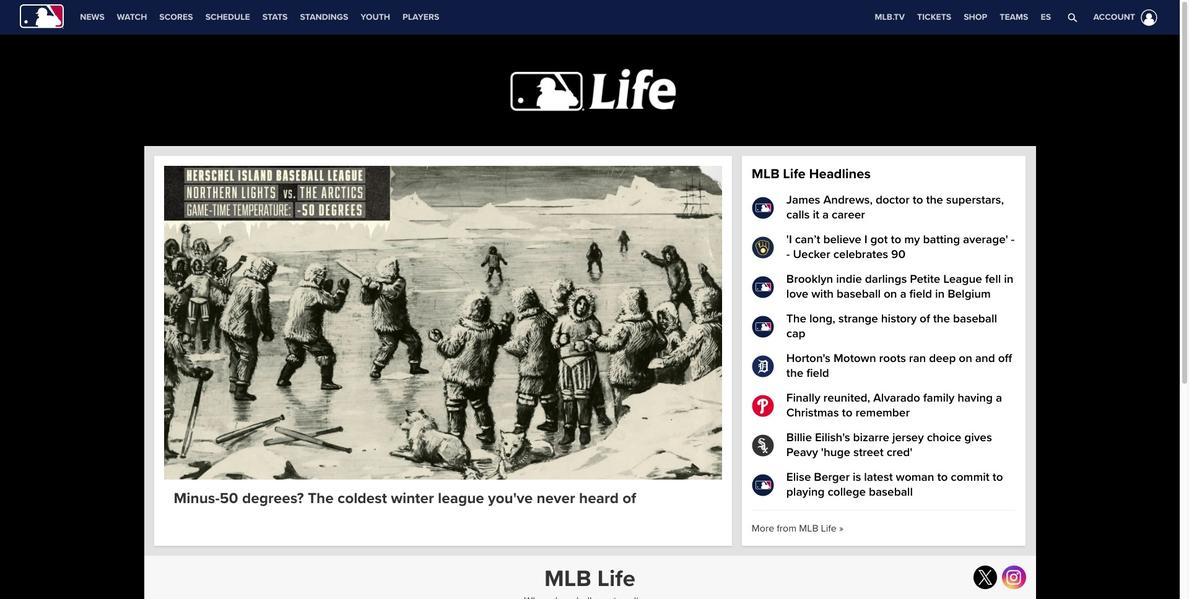 Task type: locate. For each thing, give the bounding box(es) containing it.
the inside james andrews, doctor to the superstars, calls it a career
[[926, 193, 943, 208]]

the inside horton's motown roots ran deep on and off the field
[[787, 367, 804, 381]]

elise berger is latest woman to commit to playing college baseball link
[[752, 471, 1016, 501]]

the left coldest
[[308, 490, 334, 508]]

bizarre
[[853, 431, 890, 445]]

james
[[787, 193, 820, 208]]

in down petite at the top of page
[[935, 287, 945, 302]]

1 horizontal spatial -
[[1011, 233, 1015, 247]]

teams link
[[994, 0, 1035, 35]]

latest
[[864, 471, 893, 485]]

the up cap
[[787, 312, 807, 326]]

1 horizontal spatial field
[[910, 287, 932, 302]]

x image
[[978, 571, 993, 586]]

1 mlb image from the top
[[752, 197, 774, 219]]

0 vertical spatial field
[[910, 287, 932, 302]]

1 vertical spatial -
[[787, 248, 790, 262]]

-
[[1011, 233, 1015, 247], [787, 248, 790, 262]]

0 vertical spatial mlb
[[752, 166, 780, 183]]

of right heard
[[623, 490, 636, 508]]

0 horizontal spatial on
[[884, 287, 897, 302]]

batting
[[923, 233, 960, 247]]

baseball
[[837, 287, 881, 302], [953, 312, 997, 326], [869, 486, 913, 500]]

the inside the long, strange history of the baseball cap
[[933, 312, 950, 326]]

0 vertical spatial a
[[823, 208, 829, 222]]

from
[[777, 523, 797, 535]]

1 horizontal spatial in
[[1004, 273, 1014, 287]]

on
[[884, 287, 897, 302], [959, 352, 973, 366]]

'huge
[[821, 446, 851, 460]]

baseball down indie
[[837, 287, 881, 302]]

mlb image
[[752, 197, 774, 219], [752, 276, 774, 299], [752, 316, 774, 338], [752, 475, 774, 497]]

field down petite at the top of page
[[910, 287, 932, 302]]

indie
[[836, 273, 862, 287]]

mlb image inside the long, strange history of the baseball cap 'link'
[[752, 316, 774, 338]]

the
[[926, 193, 943, 208], [933, 312, 950, 326], [787, 367, 804, 381]]

2 vertical spatial the
[[787, 367, 804, 381]]

field
[[910, 287, 932, 302], [807, 367, 829, 381]]

mlb image inside brooklyn indie darlings petite league fell in love with baseball on a field in belgium link
[[752, 276, 774, 299]]

3 mlb image from the top
[[752, 316, 774, 338]]

a inside james andrews, doctor to the superstars, calls it a career
[[823, 208, 829, 222]]

the down belgium
[[933, 312, 950, 326]]

billie eilish's bizarre jersey choice gives peavy 'huge street cred' link
[[752, 431, 1016, 461]]

- down 'i
[[787, 248, 790, 262]]

mlb
[[752, 166, 780, 183], [799, 523, 819, 535], [544, 566, 592, 593]]

a right it
[[823, 208, 829, 222]]

mlb image left calls on the right top of the page
[[752, 197, 774, 219]]

i
[[865, 233, 868, 247]]

to up 90
[[891, 233, 902, 247]]

0 horizontal spatial life
[[597, 566, 636, 593]]

scores link
[[153, 0, 199, 35]]

0 vertical spatial of
[[920, 312, 930, 326]]

2 vertical spatial life
[[597, 566, 636, 593]]

finally reunited, alvarado family having a christmas to remember link
[[752, 392, 1016, 421]]

mlb image left the "elise"
[[752, 475, 774, 497]]

0 vertical spatial in
[[1004, 273, 1014, 287]]

of inside the long, strange history of the baseball cap
[[920, 312, 930, 326]]

0 vertical spatial life
[[783, 166, 806, 183]]

0 horizontal spatial a
[[823, 208, 829, 222]]

2 horizontal spatial mlb
[[799, 523, 819, 535]]

peavy
[[787, 446, 818, 460]]

the up batting
[[926, 193, 943, 208]]

field down horton's
[[807, 367, 829, 381]]

50
[[220, 490, 238, 508]]

1 horizontal spatial the
[[787, 312, 807, 326]]

roots
[[879, 352, 906, 366]]

to down reunited,
[[842, 406, 853, 421]]

1 horizontal spatial of
[[920, 312, 930, 326]]

petite
[[910, 273, 941, 287]]

- right average' at the top
[[1011, 233, 1015, 247]]

1 vertical spatial mlb
[[799, 523, 819, 535]]

more from mlb life link
[[752, 523, 844, 535]]

0 horizontal spatial in
[[935, 287, 945, 302]]

2 mlb image from the top
[[752, 276, 774, 299]]

1 vertical spatial of
[[623, 490, 636, 508]]

eilish's
[[815, 431, 850, 445]]

horton's
[[787, 352, 831, 366]]

mlb image inside 'elise berger is latest woman to commit to playing college baseball' link
[[752, 475, 774, 497]]

0 horizontal spatial mlb
[[544, 566, 592, 593]]

watch link
[[111, 0, 153, 35]]

top navigation element
[[0, 0, 1180, 35]]

minus-
[[174, 490, 220, 508]]

90
[[891, 248, 906, 262]]

4 mlb image from the top
[[752, 475, 774, 497]]

0 vertical spatial the
[[926, 193, 943, 208]]

1 horizontal spatial life
[[783, 166, 806, 183]]

baseball down latest
[[869, 486, 913, 500]]

cap
[[787, 327, 806, 341]]

0 vertical spatial the
[[787, 312, 807, 326]]

headlines
[[809, 166, 871, 183]]

coldest
[[338, 490, 387, 508]]

0 vertical spatial baseball
[[837, 287, 881, 302]]

to
[[913, 193, 923, 208], [891, 233, 902, 247], [842, 406, 853, 421], [938, 471, 948, 485], [993, 471, 1003, 485]]

mlb image left love
[[752, 276, 774, 299]]

mlb image for the
[[752, 316, 774, 338]]

it
[[813, 208, 820, 222]]

to right the "doctor"
[[913, 193, 923, 208]]

life
[[783, 166, 806, 183], [821, 523, 837, 535], [597, 566, 636, 593]]

2 vertical spatial baseball
[[869, 486, 913, 500]]

a
[[823, 208, 829, 222], [900, 287, 907, 302], [996, 392, 1002, 406]]

2 vertical spatial mlb
[[544, 566, 592, 593]]

tertiary navigation element
[[869, 0, 1057, 35]]

a inside brooklyn indie darlings petite league fell in love with baseball on a field in belgium
[[900, 287, 907, 302]]

field inside horton's motown roots ran deep on and off the field
[[807, 367, 829, 381]]

of right history
[[920, 312, 930, 326]]

baseball down belgium
[[953, 312, 997, 326]]

youth link
[[355, 0, 396, 35]]

mlb image inside james andrews, doctor to the superstars, calls it a career link
[[752, 197, 774, 219]]

in
[[1004, 273, 1014, 287], [935, 287, 945, 302]]

deep
[[929, 352, 956, 366]]

on down the darlings
[[884, 287, 897, 302]]

finally
[[787, 392, 821, 406]]

to inside the 'i can't believe i got to my batting average' - - uecker celebrates 90
[[891, 233, 902, 247]]

1 vertical spatial on
[[959, 352, 973, 366]]

phillies image
[[752, 395, 774, 418]]

scores
[[159, 12, 193, 22]]

of
[[920, 312, 930, 326], [623, 490, 636, 508]]

choice
[[927, 431, 962, 445]]

1 vertical spatial baseball
[[953, 312, 997, 326]]

a down the darlings
[[900, 287, 907, 302]]

horton's motown roots ran deep on and off the field
[[787, 352, 1012, 381]]

1 vertical spatial field
[[807, 367, 829, 381]]

0 vertical spatial -
[[1011, 233, 1015, 247]]

white sox image
[[752, 435, 774, 457]]

a right having
[[996, 392, 1002, 406]]

tickets
[[917, 12, 952, 22]]

teams
[[1000, 12, 1029, 22]]

baseball inside the long, strange history of the baseball cap
[[953, 312, 997, 326]]

1 vertical spatial life
[[821, 523, 837, 535]]

news link
[[74, 0, 111, 35]]

mlb image left cap
[[752, 316, 774, 338]]

1 horizontal spatial a
[[900, 287, 907, 302]]

1 vertical spatial a
[[900, 287, 907, 302]]

on inside horton's motown roots ran deep on and off the field
[[959, 352, 973, 366]]

search image
[[1068, 12, 1078, 22]]

baseball inside elise berger is latest woman to commit to playing college baseball
[[869, 486, 913, 500]]

2 horizontal spatial a
[[996, 392, 1002, 406]]

1 vertical spatial the
[[308, 490, 334, 508]]

brewers image
[[752, 237, 774, 259]]

es
[[1041, 12, 1051, 22]]

0 vertical spatial on
[[884, 287, 897, 302]]

mlb.tv
[[875, 12, 905, 22]]

stats
[[262, 12, 288, 22]]

2 vertical spatial a
[[996, 392, 1002, 406]]

1 vertical spatial the
[[933, 312, 950, 326]]

tigers image
[[752, 356, 774, 378]]

christmas
[[787, 406, 839, 421]]

the
[[787, 312, 807, 326], [308, 490, 334, 508]]

the down horton's
[[787, 367, 804, 381]]

you've
[[488, 490, 533, 508]]

in right fell
[[1004, 273, 1014, 287]]

1 horizontal spatial mlb
[[752, 166, 780, 183]]

account button
[[1086, 0, 1160, 35]]

on left and
[[959, 352, 973, 366]]

2 horizontal spatial life
[[821, 523, 837, 535]]

players
[[403, 12, 439, 22]]

having
[[958, 392, 993, 406]]

to right woman
[[938, 471, 948, 485]]

players link
[[396, 0, 446, 35]]

0 horizontal spatial field
[[807, 367, 829, 381]]

elise berger is latest woman to commit to playing college baseball
[[787, 471, 1003, 500]]

alvarado
[[873, 392, 920, 406]]

the long, strange history of the baseball cap
[[787, 312, 997, 341]]

more from mlb life
[[752, 523, 837, 535]]

1 horizontal spatial on
[[959, 352, 973, 366]]

commit
[[951, 471, 990, 485]]

life for mlb life
[[597, 566, 636, 593]]

calls
[[787, 208, 810, 222]]

reunited,
[[824, 392, 870, 406]]



Task type: describe. For each thing, give the bounding box(es) containing it.
0 horizontal spatial the
[[308, 490, 334, 508]]

brooklyn indie darlings petite league fell in love with baseball on a field in belgium link
[[752, 273, 1016, 302]]

jersey
[[893, 431, 924, 445]]

mlb life headlines
[[752, 166, 871, 183]]

doctor
[[876, 193, 910, 208]]

es link
[[1035, 0, 1057, 35]]

strange
[[839, 312, 878, 326]]

belgium
[[948, 287, 991, 302]]

'i can't believe i got to my batting average' - - uecker celebrates 90
[[787, 233, 1015, 262]]

life for mlb life headlines
[[783, 166, 806, 183]]

motown
[[834, 352, 876, 366]]

youth
[[361, 12, 390, 22]]

the long, strange history of the baseball cap link
[[752, 312, 1016, 342]]

field inside brooklyn indie darlings petite league fell in love with baseball on a field in belgium
[[910, 287, 932, 302]]

shop link
[[958, 0, 994, 35]]

mlb life
[[544, 566, 636, 593]]

horton's motown roots ran deep on and off the field link
[[752, 352, 1016, 382]]

to right commit
[[993, 471, 1003, 485]]

street
[[854, 446, 884, 460]]

college
[[828, 486, 866, 500]]

minus-50 degrees? the coldest winter league you've never heard of link
[[174, 490, 712, 508]]

long,
[[810, 312, 836, 326]]

to inside james andrews, doctor to the superstars, calls it a career
[[913, 193, 923, 208]]

andrews,
[[824, 193, 873, 208]]

history
[[881, 312, 917, 326]]

off
[[998, 352, 1012, 366]]

shop
[[964, 12, 988, 22]]

minus-50 degrees? the coldest winter league you've never heard of
[[174, 490, 636, 508]]

0 horizontal spatial of
[[623, 490, 636, 508]]

gives
[[965, 431, 992, 445]]

james andrews, doctor to the superstars, calls it a career
[[787, 193, 1004, 222]]

james andrews, doctor to the superstars, calls it a career link
[[752, 193, 1016, 223]]

secondary navigation element
[[74, 0, 446, 35]]

mlb image for elise
[[752, 475, 774, 497]]

playing
[[787, 486, 825, 500]]

average'
[[963, 233, 1008, 247]]

league
[[944, 273, 982, 287]]

believe
[[824, 233, 862, 247]]

1 vertical spatial in
[[935, 287, 945, 302]]

schedule link
[[199, 0, 256, 35]]

mlb.tv link
[[869, 0, 911, 35]]

news
[[80, 12, 105, 22]]

to inside finally reunited, alvarado family having a christmas to remember
[[842, 406, 853, 421]]

baseball inside brooklyn indie darlings petite league fell in love with baseball on a field in belgium
[[837, 287, 881, 302]]

standings link
[[294, 0, 355, 35]]

got
[[871, 233, 888, 247]]

my
[[905, 233, 920, 247]]

standings
[[300, 12, 348, 22]]

mlb image for brooklyn
[[752, 276, 774, 299]]

the inside the long, strange history of the baseball cap
[[787, 312, 807, 326]]

berger
[[814, 471, 850, 485]]

and
[[976, 352, 995, 366]]

on inside brooklyn indie darlings petite league fell in love with baseball on a field in belgium
[[884, 287, 897, 302]]

heard
[[579, 490, 619, 508]]

remember
[[856, 406, 910, 421]]

is
[[853, 471, 861, 485]]

woman
[[896, 471, 935, 485]]

winter
[[391, 490, 434, 508]]

major league baseball image
[[20, 4, 64, 29]]

ran
[[909, 352, 926, 366]]

family
[[923, 392, 955, 406]]

cred'
[[887, 446, 913, 460]]

can't
[[795, 233, 821, 247]]

uecker
[[793, 248, 831, 262]]

schedule
[[205, 12, 250, 22]]

billie eilish's bizarre jersey choice gives peavy 'huge street cred'
[[787, 431, 992, 460]]

0 horizontal spatial -
[[787, 248, 790, 262]]

account
[[1094, 12, 1135, 22]]

a inside finally reunited, alvarado family having a christmas to remember
[[996, 392, 1002, 406]]

watch
[[117, 12, 147, 22]]

darlings
[[865, 273, 907, 287]]

elise
[[787, 471, 811, 485]]

'i can't believe i got to my batting average' - - uecker celebrates 90 link
[[752, 233, 1016, 263]]

superstars,
[[946, 193, 1004, 208]]

'i
[[787, 233, 792, 247]]

league
[[438, 490, 484, 508]]

mlb image for james
[[752, 197, 774, 219]]

tickets link
[[911, 0, 958, 35]]

mlb for mlb life
[[544, 566, 592, 593]]

mlb for mlb life headlines
[[752, 166, 780, 183]]

brooklyn indie darlings petite league fell in love with baseball on a field in belgium
[[787, 273, 1014, 302]]

love
[[787, 287, 809, 302]]

never
[[537, 490, 575, 508]]

finally reunited, alvarado family having a christmas to remember
[[787, 392, 1002, 421]]

degrees?
[[242, 490, 304, 508]]

billie
[[787, 431, 812, 445]]

with
[[812, 287, 834, 302]]

instagram image
[[1007, 571, 1022, 586]]



Task type: vqa. For each thing, say whether or not it's contained in the screenshot.
PLAYERS,
no



